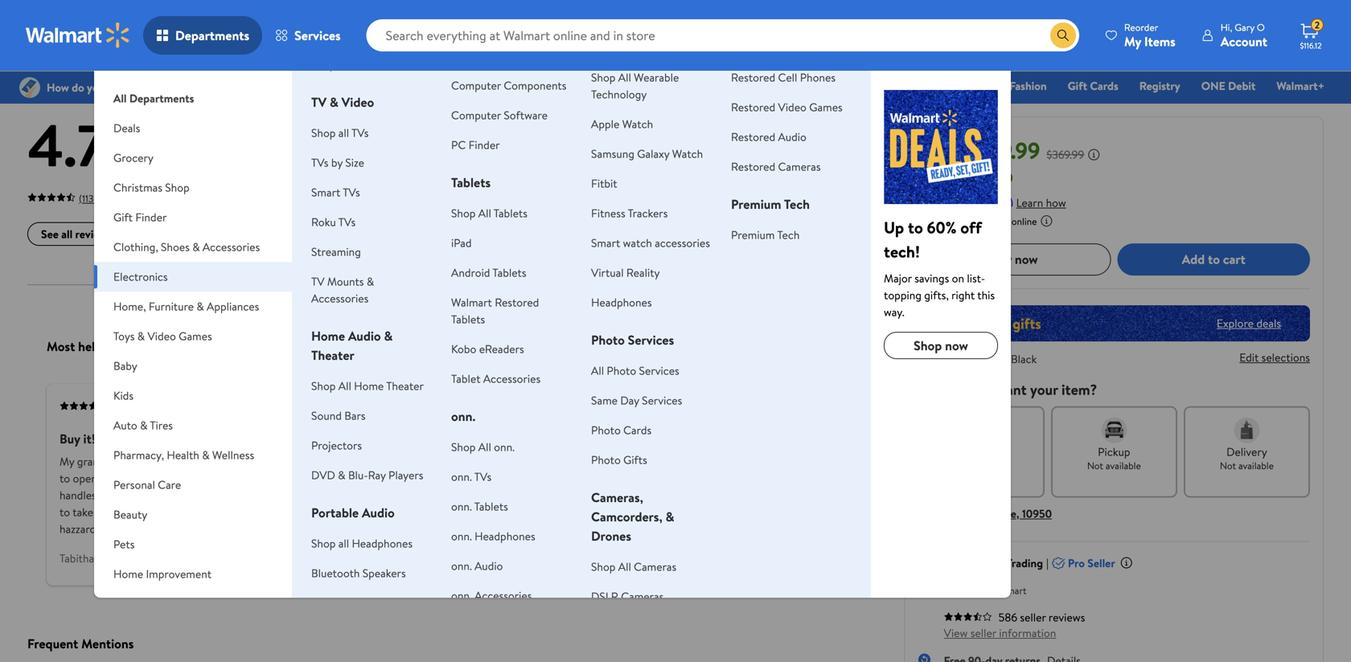 Task type: describe. For each thing, give the bounding box(es) containing it.
2 are from the left
[[218, 488, 233, 504]]

affirm image
[[981, 194, 1013, 207]]

to left the be at left
[[606, 505, 616, 521]]

2 horizontal spatial headphones
[[591, 295, 652, 310]]

fitness
[[591, 205, 625, 221]]

how do you want your item?
[[918, 380, 1097, 400]]

my up see
[[146, 471, 161, 487]]

and right great
[[282, 522, 300, 537]]

see
[[41, 226, 59, 242]]

& up shop all tvs at the left of the page
[[330, 93, 338, 111]]

onn. tablets link
[[451, 499, 508, 515]]

edit selections
[[1240, 350, 1310, 366]]

helpful for negative
[[549, 338, 588, 356]]

buy it!!!! my grandson loves it!!!! the only thing wrong with it is the handles to open the door. my grandson can't get in and out of it. they handles are hard to see and they are insane awkward place. we had to take one of the windows off so he could get in it duke's of hazzard style! lol other than that it runs great and look!!!!!
[[60, 430, 380, 537]]

services button
[[262, 16, 354, 55]]

it left is on the bottom left
[[302, 454, 309, 470]]

chance
[[530, 471, 565, 487]]

built
[[657, 430, 682, 448]]

by for tvs
[[331, 155, 343, 171]]

registry
[[1139, 78, 1180, 94]]

decided
[[794, 505, 832, 521]]

stars for 5 stars
[[470, 117, 493, 132]]

we
[[777, 505, 791, 521]]

seller for 586
[[1020, 610, 1046, 626]]

photo services
[[591, 331, 674, 349]]

toys
[[113, 329, 135, 344]]

walmart inside walmart restored tablets
[[451, 295, 492, 310]]

2 for 2 stars
[[461, 170, 467, 186]]

to left open
[[60, 471, 70, 487]]

1 horizontal spatial grandson
[[164, 471, 209, 487]]

buy now button
[[918, 243, 1111, 276]]

services up all photo services
[[628, 331, 674, 349]]

home improvement button
[[94, 560, 292, 590]]

headphones link
[[591, 295, 652, 310]]

thing
[[218, 454, 243, 470]]

theater for home audio & theater
[[311, 347, 354, 364]]

3 progress bar from the top
[[513, 159, 855, 162]]

1 verified from the left
[[114, 400, 148, 413]]

ipad
[[451, 235, 472, 251]]

& inside toys & video games dropdown button
[[137, 329, 145, 344]]

shoes
[[161, 239, 190, 255]]

0 horizontal spatial in
[[256, 471, 265, 487]]

2 premium from the top
[[731, 227, 775, 243]]

smart for smart tvs
[[311, 185, 340, 200]]

all for portable
[[338, 536, 349, 552]]

dec
[[984, 459, 1001, 473]]

my up open
[[60, 454, 74, 470]]

had inside "fun truck but not well built my 2 year old absolutely loved this chevy truck! he drove every chance he had for a whole month! then the drive motor on the wheels went out and he was so disappointed.  i started researching and that seems to be a common problem with it so we decided to return."
[[582, 471, 600, 487]]

2 3+ from the left
[[463, 9, 474, 23]]

roku
[[311, 214, 336, 230]]

computer software link
[[451, 107, 548, 123]]

delivery not available
[[1220, 444, 1274, 473]]

audio for home
[[348, 327, 381, 345]]

progress bar for 4 stars
[[513, 141, 855, 144]]

restored for restored audio
[[731, 129, 775, 145]]

up to sixty percent off deals. shop now. image
[[918, 305, 1310, 342]]

with inside "fun truck but not well built my 2 year old absolutely loved this chevy truck! he drove every chance he had for a whole month! then the drive motor on the wheels went out and he was so disappointed.  i started researching and that seems to be a common problem with it so we decided to return."
[[731, 505, 752, 521]]

cameras for dslr cameras
[[621, 589, 664, 605]]

to down the researching
[[835, 505, 846, 521]]

shop right toy
[[913, 78, 938, 94]]

0 horizontal spatial 5
[[165, 105, 197, 185]]

loved
[[650, 454, 676, 470]]

photo for cards
[[591, 423, 621, 438]]

all for shop all
[[338, 57, 351, 72]]

toys & video games
[[113, 329, 212, 344]]

auto
[[113, 418, 137, 433]]

how
[[918, 380, 947, 400]]

47
[[861, 188, 874, 203]]

not for delivery
[[1220, 459, 1236, 473]]

2 day from the left
[[476, 9, 490, 23]]

onn. audio
[[451, 559, 503, 574]]

that inside "buy it!!!! my grandson loves it!!!! the only thing wrong with it is the handles to open the door. my grandson can't get in and out of it. they handles are hard to see and they are insane awkward place. we had to take one of the windows off so he could get in it duke's of hazzard style! lol other than that it runs great and look!!!!!"
[[198, 522, 218, 537]]

view
[[944, 626, 968, 641]]

1 horizontal spatial so
[[667, 488, 678, 504]]

review for most helpful negative review
[[643, 338, 679, 356]]

shop all cameras link
[[591, 559, 677, 575]]

1 horizontal spatial headphones
[[475, 529, 535, 544]]

1 vertical spatial all
[[61, 226, 73, 242]]

monroe, 10950 button
[[978, 506, 1052, 522]]

tvs by size
[[311, 155, 364, 171]]

onn. for onn. audio
[[451, 559, 472, 574]]

gift for gift cards link
[[1068, 78, 1087, 94]]

restored inside walmart restored tablets
[[495, 295, 539, 310]]

the right then
[[723, 471, 739, 487]]

cards for photo cards
[[623, 423, 652, 438]]

2 premium tech from the top
[[731, 227, 800, 243]]

home improvement
[[113, 567, 212, 582]]

onn. audio link
[[451, 559, 503, 574]]

available for delivery
[[1239, 459, 1274, 473]]

1 premium tech from the top
[[731, 195, 810, 213]]

and up the be at left
[[612, 488, 630, 504]]

$18/mo with
[[918, 195, 978, 211]]

it inside "fun truck but not well built my 2 year old absolutely loved this chevy truck! he drove every chance he had for a whole month! then the drive motor on the wheels went out and he was so disappointed.  i started researching and that seems to be a common problem with it so we decided to return."
[[754, 505, 761, 521]]

all for shop all home theater
[[338, 378, 351, 394]]

the right open
[[100, 471, 116, 487]]

2 horizontal spatial so
[[764, 505, 775, 521]]

portable audio
[[311, 504, 395, 522]]

0 vertical spatial get
[[237, 471, 254, 487]]

most for most helpful positive review
[[47, 338, 75, 356]]

patio & garden
[[113, 596, 187, 612]]

1 purchase from the left
[[150, 400, 188, 413]]

the down "every"
[[817, 471, 833, 487]]

Walmart Site-Wide search field
[[366, 19, 1079, 51]]

toy
[[894, 78, 911, 94]]

departments inside all departments link
[[129, 90, 194, 106]]

walmart restored tablets link
[[451, 295, 539, 327]]

2 horizontal spatial with
[[957, 195, 978, 211]]

restored cell phones
[[731, 70, 836, 85]]

of down 'we' at the bottom left
[[340, 505, 351, 521]]

0 horizontal spatial it!!!!
[[83, 430, 107, 448]]

and up awkward at the left bottom of page
[[268, 471, 285, 487]]

smart for smart watch accessories
[[591, 235, 620, 251]]

black
[[1011, 351, 1037, 367]]

2 purchase from the left
[[621, 400, 659, 413]]

2 horizontal spatial video
[[778, 99, 807, 115]]

christmas shop for christmas shop link at the right top
[[721, 78, 798, 94]]

onn. headphones
[[451, 529, 535, 544]]

gifts,
[[924, 288, 949, 303]]

1 premium from the top
[[731, 195, 781, 213]]

shop for shop all headphones
[[311, 536, 336, 552]]

0 vertical spatial a
[[175, 226, 181, 242]]

bars
[[344, 408, 366, 424]]

shop for shop all tvs
[[311, 125, 336, 141]]

1 vertical spatial tech
[[777, 227, 800, 243]]

tvs for onn. tvs
[[474, 469, 492, 485]]

auto & tires
[[113, 418, 173, 433]]

1 are from the left
[[99, 488, 114, 504]]

progress bar for 5 stars
[[513, 123, 855, 126]]

restored for restored cell phones
[[731, 70, 775, 85]]

you
[[970, 380, 993, 400]]

2 for 2
[[1315, 18, 1320, 32]]

video for tv & video
[[342, 93, 374, 111]]

shop up restored video games
[[773, 78, 798, 94]]

truck!
[[732, 454, 761, 470]]

he inside "buy it!!!! my grandson loves it!!!! the only thing wrong with it is the handles to open the door. my grandson can't get in and out of it. they handles are hard to see and they are insane awkward place. we had to take one of the windows off so he could get in it duke's of hazzard style! lol other than that it runs great and look!!!!!"
[[224, 505, 236, 521]]

learn more about strikethrough prices image
[[1088, 148, 1100, 161]]

so inside "buy it!!!! my grandson loves it!!!! the only thing wrong with it is the handles to open the door. my grandson can't get in and out of it. they handles are hard to see and they are insane awkward place. we had to take one of the windows off so he could get in it duke's of hazzard style! lol other than that it runs great and look!!!!!"
[[210, 505, 221, 521]]

0 horizontal spatial headphones
[[352, 536, 413, 552]]

now for shop now
[[945, 337, 968, 355]]

runs
[[230, 522, 251, 537]]

wearable
[[634, 70, 679, 85]]

ipad link
[[451, 235, 472, 251]]

& inside the clothing, shoes & accessories dropdown button
[[192, 239, 200, 255]]

onn. tablets
[[451, 499, 508, 515]]

hazzard
[[60, 522, 96, 537]]

shop now
[[914, 337, 968, 355]]

theater for shop all home theater
[[386, 378, 424, 394]]

0 horizontal spatial handles
[[60, 488, 96, 504]]

grocery for grocery
[[113, 150, 154, 166]]

1 vertical spatial walmart
[[992, 584, 1027, 598]]

see all reviews link
[[27, 222, 125, 246]]

all for shop all wearable technology
[[618, 70, 631, 85]]

& inside home, furniture & appliances dropdown button
[[197, 299, 204, 314]]

services right 'day'
[[642, 393, 682, 409]]

fashion
[[1010, 78, 1047, 94]]

kobo
[[451, 341, 476, 357]]

write
[[146, 226, 173, 242]]

(1136
[[79, 192, 99, 205]]

motor
[[769, 471, 799, 487]]

all departments
[[113, 90, 194, 106]]

loves
[[125, 454, 149, 470]]

seller for view
[[971, 626, 996, 641]]

dslr cameras
[[591, 589, 664, 605]]

accessories down onn. audio link at the bottom of page
[[475, 588, 532, 604]]

virtual reality link
[[591, 265, 660, 281]]

virtual reality
[[591, 265, 660, 281]]

55
[[861, 134, 874, 150]]

restored audio link
[[731, 129, 807, 145]]

hi,
[[1221, 21, 1232, 34]]

1 horizontal spatial in
[[287, 505, 296, 521]]

progress bar for 2 stars
[[513, 176, 855, 180]]

gift finder for gift finder dropdown button
[[113, 210, 167, 225]]

1 horizontal spatial watch
[[672, 146, 703, 162]]

services up 'same day services'
[[639, 363, 679, 379]]

off inside up to 60% off tech! major savings on list- topping gifts, right this way.
[[961, 216, 982, 239]]

& left blu-
[[338, 468, 346, 483]]

grocery for grocery & essentials
[[525, 78, 564, 94]]

finder for computer software
[[469, 137, 500, 153]]

add
[[1182, 251, 1205, 268]]

& down departments dropdown button
[[181, 60, 195, 86]]

shop all onn. link
[[451, 440, 515, 455]]

2 stars
[[461, 170, 493, 186]]

services inside services "popup button"
[[294, 27, 341, 44]]

of right one in the left bottom of the page
[[117, 505, 127, 521]]

home for home
[[959, 78, 989, 94]]

christmas for christmas shop link at the right top
[[721, 78, 770, 94]]

by for fulfilled
[[980, 584, 989, 598]]

1 vertical spatial cameras
[[634, 559, 677, 575]]

1 day from the left
[[262, 9, 276, 23]]

shop for shop all home theater
[[311, 378, 336, 394]]

accessories inside dropdown button
[[203, 239, 260, 255]]

now for buy now
[[1015, 251, 1038, 268]]

tablets inside walmart restored tablets
[[451, 312, 485, 327]]

0 vertical spatial watch
[[622, 116, 653, 132]]

all down most helpful negative review
[[591, 363, 604, 379]]

electronics for electronics link
[[819, 78, 873, 94]]

they
[[194, 488, 215, 504]]

home audio & theater
[[311, 327, 393, 364]]

roku tvs link
[[311, 214, 356, 230]]

shop all tablets link
[[451, 205, 528, 221]]

departments button
[[143, 16, 262, 55]]

you save $180.00
[[921, 169, 1013, 186]]

christmas shop for christmas shop dropdown button
[[113, 180, 190, 195]]

gift finder for gift finder link
[[646, 78, 700, 94]]

legal information image
[[1040, 215, 1053, 227]]

reality
[[626, 265, 660, 281]]

it left runs
[[221, 522, 228, 537]]

my inside reorder my items
[[1124, 33, 1141, 50]]

computer for computer components
[[451, 78, 501, 93]]

cards for gift cards
[[1090, 78, 1119, 94]]

savings
[[915, 271, 949, 286]]

tabitha
[[60, 551, 94, 567]]

pharmacy,
[[113, 448, 164, 463]]

accessories down ereaders
[[483, 371, 541, 387]]

1 verified purchase from the left
[[114, 400, 188, 413]]

restored audio
[[731, 129, 807, 145]]

2 inside "fun truck but not well built my 2 year old absolutely loved this chevy truck! he drove every chance he had for a whole month! then the drive motor on the wheels went out and he was so disappointed.  i started researching and that seems to be a common problem with it so we decided to return."
[[548, 454, 554, 470]]

photo down negative at bottom
[[607, 363, 636, 379]]

pro seller
[[1068, 556, 1115, 571]]

was
[[647, 488, 665, 504]]

onn. for onn.
[[451, 408, 476, 425]]

stars for 2 stars
[[470, 170, 493, 186]]

to inside button
[[1208, 251, 1220, 268]]

christmas for christmas shop dropdown button
[[113, 180, 162, 195]]

same day services link
[[591, 393, 682, 409]]

speakers
[[363, 566, 406, 581]]

projectors link
[[311, 438, 362, 454]]

pickup
[[1098, 444, 1130, 460]]

home for home improvement
[[113, 567, 143, 582]]

gary
[[1235, 21, 1255, 34]]



Task type: vqa. For each thing, say whether or not it's contained in the screenshot.
Theater to the left
yes



Task type: locate. For each thing, give the bounding box(es) containing it.
with left is on the bottom left
[[279, 454, 300, 470]]

accessories down mounts
[[311, 291, 369, 306]]

586 seller reviews
[[999, 610, 1085, 626]]

2 tv from the top
[[311, 274, 325, 290]]

grocery up reviews)
[[113, 150, 154, 166]]

audio inside the home audio & theater
[[348, 327, 381, 345]]

1 vertical spatial departments
[[129, 90, 194, 106]]

games down electronics link
[[809, 99, 843, 115]]

information
[[999, 626, 1056, 641]]

with up 'price when purchased online'
[[957, 195, 978, 211]]

verified purchase up auto & tires
[[114, 400, 188, 413]]

and up return.
[[530, 505, 548, 521]]

shop for shop all
[[311, 57, 336, 72]]

shop now link
[[884, 332, 998, 360]]

this for well
[[679, 454, 696, 470]]

buy for buy it!!!! my grandson loves it!!!! the only thing wrong with it is the handles to open the door. my grandson can't get in and out of it. they handles are hard to see and they are insane awkward place. we had to take one of the windows off so he could get in it duke's of hazzard style! lol other than that it runs great and look!!!!!
[[60, 430, 80, 448]]

on up the right at right
[[952, 271, 964, 286]]

1 vertical spatial it!!!!
[[152, 454, 172, 470]]

1 horizontal spatial video
[[342, 93, 374, 111]]

all right see
[[61, 226, 73, 242]]

christmas shop button
[[94, 173, 292, 203]]

home down tv mounts & accessories
[[311, 327, 345, 345]]

accessories inside tv mounts & accessories
[[311, 291, 369, 306]]

shipping up shop all
[[278, 9, 313, 23]]

tech down the restored cameras link
[[777, 227, 800, 243]]

buy for buy now
[[991, 251, 1012, 268]]

0 vertical spatial finder
[[668, 78, 700, 94]]

21 up 47
[[863, 170, 872, 186]]

1 horizontal spatial verified
[[585, 400, 618, 413]]

departments up ratings
[[175, 27, 249, 44]]

0 vertical spatial games
[[809, 99, 843, 115]]

2 horizontal spatial out
[[593, 488, 609, 504]]

gift for gift finder dropdown button
[[113, 210, 133, 225]]

deals for deals link
[[477, 78, 504, 94]]

0 vertical spatial electronics
[[819, 78, 873, 94]]

21 right dec
[[1003, 459, 1011, 473]]

tvs for roku tvs
[[338, 214, 356, 230]]

to left see
[[141, 488, 152, 504]]

of down deals dropdown button
[[143, 146, 161, 173]]

premium up premium tech link
[[731, 195, 781, 213]]

restored for restored cameras
[[731, 159, 775, 175]]

smart
[[311, 185, 340, 200], [591, 235, 620, 251]]

& inside the home audio & theater
[[384, 327, 393, 345]]

0 vertical spatial now
[[1015, 251, 1038, 268]]

1 horizontal spatial a
[[619, 471, 625, 487]]

seller right 586
[[1020, 610, 1046, 626]]

1 horizontal spatial that
[[550, 505, 570, 521]]

shop up the sound
[[311, 378, 336, 394]]

0 vertical spatial buy
[[991, 251, 1012, 268]]

tvs for smart tvs
[[343, 185, 360, 200]]

$189.99
[[968, 135, 1040, 166]]

search icon image
[[1057, 29, 1070, 42]]

arrives dec 21 button
[[918, 406, 1045, 498]]

0 vertical spatial christmas shop
[[721, 78, 798, 94]]

0 horizontal spatial this
[[679, 454, 696, 470]]

electronics down clothing,
[[113, 269, 168, 285]]

onn. for onn. accessories
[[451, 588, 472, 604]]

on inside up to 60% off tech! major savings on list- topping gifts, right this way.
[[952, 271, 964, 286]]

audio for onn.
[[475, 559, 503, 574]]

electronics for electronics dropdown button
[[113, 269, 168, 285]]

1 horizontal spatial 5
[[461, 117, 467, 132]]

save
[[942, 169, 963, 185]]

3+ left services "popup button"
[[248, 9, 259, 23]]

progress bar
[[513, 123, 855, 126], [513, 141, 855, 144], [513, 159, 855, 162], [513, 176, 855, 180]]

video inside dropdown button
[[148, 329, 176, 344]]

christmas shop
[[721, 78, 798, 94], [113, 180, 190, 195]]

0 vertical spatial premium
[[731, 195, 781, 213]]

all inside shop all wearable technology
[[618, 70, 631, 85]]

2 available from the left
[[1239, 459, 1274, 473]]

1 vertical spatial deals
[[113, 120, 140, 136]]

1 vertical spatial he
[[632, 488, 644, 504]]

personal care
[[113, 477, 181, 493]]

reviews for see all reviews
[[75, 226, 112, 242]]

arrives
[[952, 459, 981, 473]]

gift inside gift cards link
[[1068, 78, 1087, 94]]

helpful for positive
[[78, 338, 118, 356]]

1 vertical spatial games
[[179, 329, 212, 344]]

not down intent image for pickup on the right
[[1087, 459, 1103, 473]]

1 horizontal spatial reviews
[[114, 60, 177, 86]]

onn. for onn. tvs
[[451, 469, 472, 485]]

restored down restored audio link
[[731, 159, 775, 175]]

photo for services
[[591, 331, 625, 349]]

most helpful negative review
[[517, 338, 679, 356]]

1 horizontal spatial off
[[961, 216, 982, 239]]

monroe, 10950
[[978, 506, 1052, 522]]

all up 'sound bars' link
[[338, 378, 351, 394]]

beauty button
[[94, 500, 292, 530]]

1 vertical spatial theater
[[386, 378, 424, 394]]

apple watch link
[[591, 116, 653, 132]]

1 horizontal spatial christmas shop
[[721, 78, 798, 94]]

this inside "fun truck but not well built my 2 year old absolutely loved this chevy truck! he drove every chance he had for a whole month! then the drive motor on the wheels went out and he was so disappointed.  i started researching and that seems to be a common problem with it so we decided to return."
[[679, 454, 696, 470]]

walmart image
[[26, 23, 130, 48]]

0 vertical spatial had
[[582, 471, 600, 487]]

0 horizontal spatial purchase
[[150, 400, 188, 413]]

4 progress bar from the top
[[513, 176, 855, 180]]

all for shop all onn.
[[478, 440, 491, 455]]

computer up 4 stars
[[451, 107, 501, 123]]

view seller information
[[944, 626, 1056, 641]]

had right 'we' at the bottom left
[[363, 488, 380, 504]]

apple
[[591, 116, 620, 132]]

1 horizontal spatial now
[[1015, 251, 1038, 268]]

home inside home 'link'
[[959, 78, 989, 94]]

all inside all departments link
[[113, 90, 127, 106]]

shop all home theater link
[[311, 378, 424, 394]]

1 horizontal spatial electronics
[[819, 78, 873, 94]]

shop inside shop all wearable technology
[[591, 70, 616, 85]]

0 horizontal spatial deals
[[113, 120, 140, 136]]

your
[[1030, 380, 1058, 400]]

2 3+ day shipping from the left
[[463, 9, 527, 23]]

onn. left fun
[[494, 440, 515, 455]]

negative
[[591, 338, 640, 356]]

shop for shop now
[[914, 337, 942, 355]]

this for tech!
[[977, 288, 995, 303]]

1 horizontal spatial deals
[[477, 78, 504, 94]]

1 vertical spatial a
[[619, 471, 625, 487]]

1 vertical spatial had
[[363, 488, 380, 504]]

all up 'tv & video'
[[338, 57, 351, 72]]

1 vertical spatial 21
[[1003, 459, 1011, 473]]

0 horizontal spatial verified purchase
[[114, 400, 188, 413]]

0 vertical spatial handles
[[341, 454, 377, 470]]

how
[[1046, 195, 1066, 211]]

get up insane
[[237, 471, 254, 487]]

stars for 3 stars
[[470, 152, 493, 168]]

out inside "fun truck but not well built my 2 year old absolutely loved this chevy truck! he drove every chance he had for a whole month! then the drive motor on the wheels went out and he was so disappointed.  i started researching and that seems to be a common problem with it so we decided to return."
[[593, 488, 609, 504]]

0 horizontal spatial most
[[47, 338, 75, 356]]

audio
[[778, 129, 807, 145], [348, 327, 381, 345], [362, 504, 395, 522], [475, 559, 503, 574]]

that inside "fun truck but not well built my 2 year old absolutely loved this chevy truck! he drove every chance he had for a whole month! then the drive motor on the wheels went out and he was so disappointed.  i started researching and that seems to be a common problem with it so we decided to return."
[[550, 505, 570, 521]]

photo gifts link
[[591, 452, 647, 468]]

1 progress bar from the top
[[513, 123, 855, 126]]

shop for shop all cameras
[[591, 559, 616, 575]]

that
[[550, 505, 570, 521], [198, 522, 218, 537]]

0 horizontal spatial watch
[[622, 116, 653, 132]]

portable
[[311, 504, 359, 522]]

finder for grocery & essentials
[[668, 78, 700, 94]]

fun
[[530, 430, 551, 448]]

4.7 out of 5
[[27, 105, 197, 185]]

0 vertical spatial with
[[957, 195, 978, 211]]

gift inside gift finder dropdown button
[[113, 210, 133, 225]]

1 shipping from the left
[[278, 9, 313, 23]]

0 vertical spatial off
[[961, 216, 982, 239]]

1 vertical spatial 2
[[461, 170, 467, 186]]

0 vertical spatial it!!!!
[[83, 430, 107, 448]]

o
[[1257, 21, 1265, 34]]

monroe,
[[978, 506, 1019, 522]]

electronics inside dropdown button
[[113, 269, 168, 285]]

topping
[[884, 288, 922, 303]]

deals inside dropdown button
[[113, 120, 140, 136]]

0 vertical spatial on
[[952, 271, 964, 286]]

shop up technology at top
[[591, 70, 616, 85]]

improvement
[[146, 567, 212, 582]]

intent image for delivery image
[[1234, 418, 1260, 443]]

onn. for onn. tablets
[[451, 499, 472, 515]]

of inside the 4.7 out of 5
[[143, 146, 161, 173]]

0 horizontal spatial christmas shop
[[113, 180, 190, 195]]

not for pickup
[[1087, 459, 1103, 473]]

to inside up to 60% off tech! major savings on list- topping gifts, right this way.
[[908, 216, 923, 239]]

0 horizontal spatial now
[[945, 337, 968, 355]]

1 vertical spatial finder
[[469, 137, 500, 153]]

0 horizontal spatial on
[[802, 471, 814, 487]]

christmas shop inside christmas shop dropdown button
[[113, 180, 190, 195]]

shop left color
[[914, 337, 942, 355]]

1
[[461, 188, 465, 203]]

the right is on the bottom left
[[322, 454, 338, 470]]

onn. up onn. audio link at the bottom of page
[[451, 529, 472, 544]]

to
[[908, 216, 923, 239], [1208, 251, 1220, 268], [60, 471, 70, 487], [141, 488, 152, 504], [60, 505, 70, 521], [606, 505, 616, 521], [835, 505, 846, 521]]

one debit
[[1201, 78, 1256, 94]]

video for toys & video games
[[148, 329, 176, 344]]

2 horizontal spatial 2
[[1315, 18, 1320, 32]]

1 vertical spatial premium
[[731, 227, 775, 243]]

1 horizontal spatial helpful
[[549, 338, 588, 356]]

tv for tv mounts & accessories
[[311, 274, 325, 290]]

1 tv from the top
[[311, 93, 327, 111]]

shop for shop all tablets
[[451, 205, 476, 221]]

smart up the virtual
[[591, 235, 620, 251]]

restored down christmas shop link at the right top
[[731, 99, 775, 115]]

0 horizontal spatial day
[[262, 9, 276, 23]]

my up chance
[[530, 454, 545, 470]]

you
[[921, 169, 939, 185]]

smart tvs
[[311, 185, 360, 200]]

review for most helpful positive review
[[168, 338, 204, 356]]

deals button
[[94, 113, 292, 143]]

on inside "fun truck but not well built my 2 year old absolutely loved this chevy truck! he drove every chance he had for a whole month! then the drive motor on the wheels went out and he was so disappointed.  i started researching and that seems to be a common problem with it so we decided to return."
[[802, 471, 814, 487]]

0 horizontal spatial grandson
[[77, 454, 122, 470]]

2 left year
[[548, 454, 554, 470]]

premium tech
[[731, 195, 810, 213], [731, 227, 800, 243]]

product group
[[31, 0, 223, 32], [674, 0, 866, 32]]

tablet
[[451, 371, 481, 387]]

delivery
[[1227, 444, 1267, 460]]

not inside pickup not available
[[1087, 459, 1103, 473]]

1 horizontal spatial walmart
[[992, 584, 1027, 598]]

dvd
[[311, 468, 335, 483]]

onn. for onn. headphones
[[451, 529, 472, 544]]

ratings
[[199, 60, 258, 86]]

shop down 1
[[451, 205, 476, 221]]

it down awkward at the left bottom of page
[[298, 505, 305, 521]]

0 horizontal spatial grocery
[[113, 150, 154, 166]]

cameras for restored cameras
[[778, 159, 821, 175]]

headphones up speakers
[[352, 536, 413, 552]]

home for home audio & theater
[[311, 327, 345, 345]]

out inside the 4.7 out of 5
[[110, 146, 138, 173]]

3.4249 stars out of 5, based on 586 seller reviews element
[[944, 612, 992, 622]]

0 horizontal spatial are
[[99, 488, 114, 504]]

buy inside button
[[991, 251, 1012, 268]]

to left take
[[60, 505, 70, 521]]

gift finder inside dropdown button
[[113, 210, 167, 225]]

0 horizontal spatial with
[[279, 454, 300, 470]]

audio for restored
[[778, 129, 807, 145]]

we
[[345, 488, 360, 504]]

so left we
[[764, 505, 775, 521]]

bluetooth
[[311, 566, 360, 581]]

premium
[[731, 195, 781, 213], [731, 227, 775, 243]]

& inside pharmacy, health & wellness dropdown button
[[202, 448, 210, 463]]

1 horizontal spatial most
[[517, 338, 546, 356]]

all up the dslr cameras link
[[618, 559, 631, 575]]

departments inside departments dropdown button
[[175, 27, 249, 44]]

2 horizontal spatial reviews
[[1049, 610, 1085, 626]]

2 vertical spatial all
[[338, 536, 349, 552]]

audio down restored video games "link"
[[778, 129, 807, 145]]

& inside cameras, camcorders, & drones
[[666, 508, 674, 526]]

not down 'intent image for delivery'
[[1220, 459, 1236, 473]]

kobo ereaders
[[451, 341, 524, 357]]

tvs up smart tvs
[[311, 155, 329, 171]]

1 horizontal spatial verified purchase
[[585, 400, 659, 413]]

tablet accessories link
[[451, 371, 541, 387]]

health
[[167, 448, 199, 463]]

& inside the "grocery & essentials" link
[[567, 78, 574, 94]]

0 horizontal spatial not
[[1087, 459, 1103, 473]]

2 verified purchase from the left
[[585, 400, 659, 413]]

2 vertical spatial reviews
[[1049, 610, 1085, 626]]

look!!!!!
[[303, 522, 340, 537]]

deals link
[[470, 77, 511, 95]]

0 horizontal spatial walmart
[[451, 295, 492, 310]]

kids button
[[94, 381, 292, 411]]

gift inside gift finder link
[[646, 78, 665, 94]]

0 vertical spatial theater
[[311, 347, 354, 364]]

1 horizontal spatial handles
[[341, 454, 377, 470]]

lol
[[128, 522, 142, 537]]

tv inside tv mounts & accessories
[[311, 274, 325, 290]]

blu-
[[348, 468, 368, 483]]

it down started
[[754, 505, 761, 521]]

finder inside dropdown button
[[135, 210, 167, 225]]

baby
[[113, 358, 137, 374]]

2 shipping from the left
[[493, 9, 527, 23]]

pc finder
[[451, 137, 500, 153]]

audio for portable
[[362, 504, 395, 522]]

computer
[[451, 78, 501, 93], [451, 107, 501, 123]]

a right the be at left
[[634, 505, 639, 521]]

restored cameras
[[731, 159, 821, 175]]

1 product group from the left
[[31, 0, 223, 32]]

it.
[[320, 471, 329, 487]]

and right see
[[174, 488, 191, 504]]

1 horizontal spatial on
[[952, 271, 964, 286]]

2 horizontal spatial a
[[634, 505, 639, 521]]

shop for shop all onn.
[[451, 440, 476, 455]]

& inside auto & tires dropdown button
[[140, 418, 148, 433]]

right
[[952, 288, 975, 303]]

& inside patio & garden dropdown button
[[141, 596, 149, 612]]

could
[[239, 505, 265, 521]]

1 vertical spatial this
[[679, 454, 696, 470]]

christmas shop up the write at the top left of page
[[113, 180, 190, 195]]

computer software
[[451, 107, 548, 123]]

1 not from the left
[[1087, 459, 1103, 473]]

1 vertical spatial smart
[[591, 235, 620, 251]]

0 horizontal spatial games
[[179, 329, 212, 344]]

2 horizontal spatial finder
[[668, 78, 700, 94]]

2 product group from the left
[[674, 0, 866, 32]]

1 vertical spatial that
[[198, 522, 218, 537]]

all for shop all tablets
[[478, 205, 491, 221]]

researching
[[791, 488, 848, 504]]

0 vertical spatial departments
[[175, 27, 249, 44]]

2 computer from the top
[[451, 107, 501, 123]]

samsung galaxy watch link
[[591, 146, 703, 162]]

2 vertical spatial with
[[731, 505, 752, 521]]

deals for deals dropdown button
[[113, 120, 140, 136]]

stars for 4 stars
[[471, 134, 494, 150]]

christmas shop up restored video games "link"
[[721, 78, 798, 94]]

audio up shop all headphones link
[[362, 504, 395, 522]]

seems
[[573, 505, 603, 521]]

0 vertical spatial he
[[568, 471, 580, 487]]

21 inside button
[[1003, 459, 1011, 473]]

1 horizontal spatial smart
[[591, 235, 620, 251]]

off inside "buy it!!!! my grandson loves it!!!! the only thing wrong with it is the handles to open the door. my grandson can't get in and out of it. they handles are hard to see and they are insane awkward place. we had to take one of the windows off so he could get in it duke's of hazzard style! lol other than that it runs great and look!!!!!"
[[193, 505, 208, 521]]

restored for restored video games
[[731, 99, 775, 115]]

get up great
[[268, 505, 284, 521]]

cards down 'same day services'
[[623, 423, 652, 438]]

shop all headphones link
[[311, 536, 413, 552]]

1 horizontal spatial buy
[[991, 251, 1012, 268]]

available for pickup
[[1106, 459, 1141, 473]]

computer for computer software
[[451, 107, 501, 123]]

smart tvs link
[[311, 185, 360, 200]]

handles
[[341, 454, 377, 470], [60, 488, 96, 504]]

tvs up size
[[352, 125, 369, 141]]

photo gifts
[[591, 452, 647, 468]]

& right patio
[[141, 596, 149, 612]]

product group up the customer reviews & ratings
[[31, 0, 223, 32]]

1 computer from the top
[[451, 78, 501, 93]]

onn. down onn. tvs link
[[451, 499, 472, 515]]

& inside tv mounts & accessories
[[367, 274, 374, 290]]

smart up roku
[[311, 185, 340, 200]]

watch up samsung galaxy watch
[[622, 116, 653, 132]]

with down 'i'
[[731, 505, 752, 521]]

computer up computer software
[[451, 78, 501, 93]]

review
[[183, 226, 215, 242], [168, 338, 204, 356], [643, 338, 679, 356]]

all for shop all cameras
[[618, 559, 631, 575]]

software
[[504, 107, 548, 123]]

0 horizontal spatial he
[[224, 505, 236, 521]]

services up shop all
[[294, 27, 341, 44]]

they
[[332, 471, 355, 487]]

take
[[73, 505, 93, 521]]

Search search field
[[366, 19, 1079, 51]]

1 horizontal spatial 3+ day shipping
[[463, 9, 527, 23]]

2 down 3
[[461, 170, 467, 186]]

electronics image
[[884, 90, 998, 204]]

1 horizontal spatial not
[[1220, 459, 1236, 473]]

christmas shop inside christmas shop link
[[721, 78, 798, 94]]

2 most from the left
[[517, 338, 546, 356]]

most for most helpful negative review
[[517, 338, 546, 356]]

photo down headphones link
[[591, 331, 625, 349]]

premium right the accessories
[[731, 227, 775, 243]]

projectors
[[311, 438, 362, 454]]

stars up 4 stars
[[470, 117, 493, 132]]

1 vertical spatial get
[[268, 505, 284, 521]]

2 horizontal spatial gift
[[1068, 78, 1087, 94]]

this up "month!"
[[679, 454, 696, 470]]

all up technology at top
[[618, 70, 631, 85]]

tv for tv & video
[[311, 93, 327, 111]]

0 vertical spatial 21
[[863, 170, 872, 186]]

tv mounts & accessories
[[311, 274, 374, 306]]

available down 'intent image for delivery'
[[1239, 459, 1274, 473]]

1 horizontal spatial 3+
[[463, 9, 474, 23]]

in
[[256, 471, 265, 487], [287, 505, 296, 521]]

0 vertical spatial cameras
[[778, 159, 821, 175]]

1 horizontal spatial gift finder
[[646, 78, 700, 94]]

of left "it."
[[307, 471, 318, 487]]

intent image for pickup image
[[1101, 418, 1127, 443]]

onn.
[[451, 408, 476, 425], [494, 440, 515, 455], [451, 469, 472, 485], [451, 499, 472, 515], [451, 529, 472, 544], [451, 559, 472, 574], [451, 588, 472, 604]]

with inside "buy it!!!! my grandson loves it!!!! the only thing wrong with it is the handles to open the door. my grandson can't get in and out of it. they handles are hard to see and they are insane awkward place. we had to take one of the windows off so he could get in it duke's of hazzard style! lol other than that it runs great and look!!!!!"
[[279, 454, 300, 470]]

this inside up to 60% off tech! major savings on list- topping gifts, right this way.
[[977, 288, 995, 303]]

the up lol
[[130, 505, 146, 521]]

0 vertical spatial tech
[[784, 195, 810, 213]]

stars right 3
[[470, 152, 493, 168]]

purchase up photo cards
[[621, 400, 659, 413]]

grocery inside dropdown button
[[113, 150, 154, 166]]

0 vertical spatial gift finder
[[646, 78, 700, 94]]

2 verified from the left
[[585, 400, 618, 413]]

all for tv
[[338, 125, 349, 141]]

streaming link
[[311, 244, 361, 260]]

verified purchase up "photo cards" link
[[585, 400, 659, 413]]

headphones down onn. tablets link
[[475, 529, 535, 544]]

available inside pickup not available
[[1106, 459, 1141, 473]]

had inside "buy it!!!! my grandson loves it!!!! the only thing wrong with it is the handles to open the door. my grandson can't get in and out of it. they handles are hard to see and they are insane awkward place. we had to take one of the windows off so he could get in it duke's of hazzard style! lol other than that it runs great and look!!!!!"
[[363, 488, 380, 504]]

my
[[1124, 33, 1141, 50], [60, 454, 74, 470], [530, 454, 545, 470], [146, 471, 161, 487]]

he up runs
[[224, 505, 236, 521]]

available inside delivery not available
[[1239, 459, 1274, 473]]

restored left cell
[[731, 70, 775, 85]]

is
[[312, 454, 319, 470]]

tvs by size link
[[311, 155, 364, 171]]

1 horizontal spatial product group
[[674, 0, 866, 32]]

cameras down restored audio link
[[778, 159, 821, 175]]

2 helpful from the left
[[549, 338, 588, 356]]

games inside toys & video games dropdown button
[[179, 329, 212, 344]]

1 3+ from the left
[[248, 9, 259, 23]]

2 not from the left
[[1220, 459, 1236, 473]]

christmas left cell
[[721, 78, 770, 94]]

reviews down (1136
[[75, 226, 112, 242]]

theater inside the home audio & theater
[[311, 347, 354, 364]]

1 3+ day shipping from the left
[[248, 9, 313, 23]]

actual color :
[[918, 351, 983, 367]]

photo for gifts
[[591, 452, 621, 468]]

price when purchased online
[[918, 215, 1037, 228]]

most left toys
[[47, 338, 75, 356]]

2 horizontal spatial he
[[632, 488, 644, 504]]

i
[[748, 488, 751, 504]]

photo up for
[[591, 452, 621, 468]]

my left items
[[1124, 33, 1141, 50]]

home inside the home audio & theater
[[311, 327, 345, 345]]

home up bars
[[354, 378, 384, 394]]

pets button
[[94, 530, 292, 560]]

1 horizontal spatial shipping
[[493, 9, 527, 23]]

cameras,
[[591, 489, 643, 507]]

0 vertical spatial smart
[[311, 185, 340, 200]]

reviews for 586 seller reviews
[[1049, 610, 1085, 626]]

home inside home improvement dropdown button
[[113, 567, 143, 582]]

not inside delivery not available
[[1220, 459, 1236, 473]]

tablets
[[451, 174, 491, 191], [494, 205, 528, 221], [493, 265, 526, 281], [451, 312, 485, 327], [474, 499, 508, 515]]

shop for shop all wearable technology
[[591, 70, 616, 85]]

walmart+ link
[[1269, 77, 1332, 95]]

audio up shop all home theater
[[348, 327, 381, 345]]

0 vertical spatial cards
[[1090, 78, 1119, 94]]

1 most from the left
[[47, 338, 75, 356]]

2 progress bar from the top
[[513, 141, 855, 144]]

0 vertical spatial walmart
[[451, 295, 492, 310]]

1 helpful from the left
[[78, 338, 118, 356]]

shop all headphones
[[311, 536, 413, 552]]

& right toys
[[137, 329, 145, 344]]

0 horizontal spatial 2
[[461, 170, 467, 186]]

grandson up open
[[77, 454, 122, 470]]

2 vertical spatial 2
[[548, 454, 554, 470]]

1 vertical spatial buy
[[60, 430, 80, 448]]

but
[[587, 430, 606, 448]]

sound bars link
[[311, 408, 366, 424]]

home up patio
[[113, 567, 143, 582]]

shop inside dropdown button
[[165, 180, 190, 195]]

1 vertical spatial christmas shop
[[113, 180, 190, 195]]

electronics link
[[812, 77, 881, 95]]

gift for gift finder link
[[646, 78, 665, 94]]

reviews up all departments
[[114, 60, 177, 86]]

buy inside "buy it!!!! my grandson loves it!!!! the only thing wrong with it is the handles to open the door. my grandson can't get in and out of it. they handles are hard to see and they are insane awkward place. we had to take one of the windows off so he could get in it duke's of hazzard style! lol other than that it runs great and look!!!!!"
[[60, 430, 80, 448]]

out up awkward at the left bottom of page
[[288, 471, 304, 487]]

my inside "fun truck but not well built my 2 year old absolutely loved this chevy truck! he drove every chance he had for a whole month! then the drive motor on the wheels went out and he was so disappointed.  i started researching and that seems to be a common problem with it so we decided to return."
[[530, 454, 545, 470]]

1 available from the left
[[1106, 459, 1141, 473]]

christmas inside dropdown button
[[113, 180, 162, 195]]

1 vertical spatial on
[[802, 471, 814, 487]]

now inside button
[[1015, 251, 1038, 268]]

out inside "buy it!!!! my grandson loves it!!!! the only thing wrong with it is the handles to open the door. my grandson can't get in and out of it. they handles are hard to see and they are insane awkward place. we had to take one of the windows off so he could get in it duke's of hazzard style! lol other than that it runs great and look!!!!!"
[[288, 471, 304, 487]]



